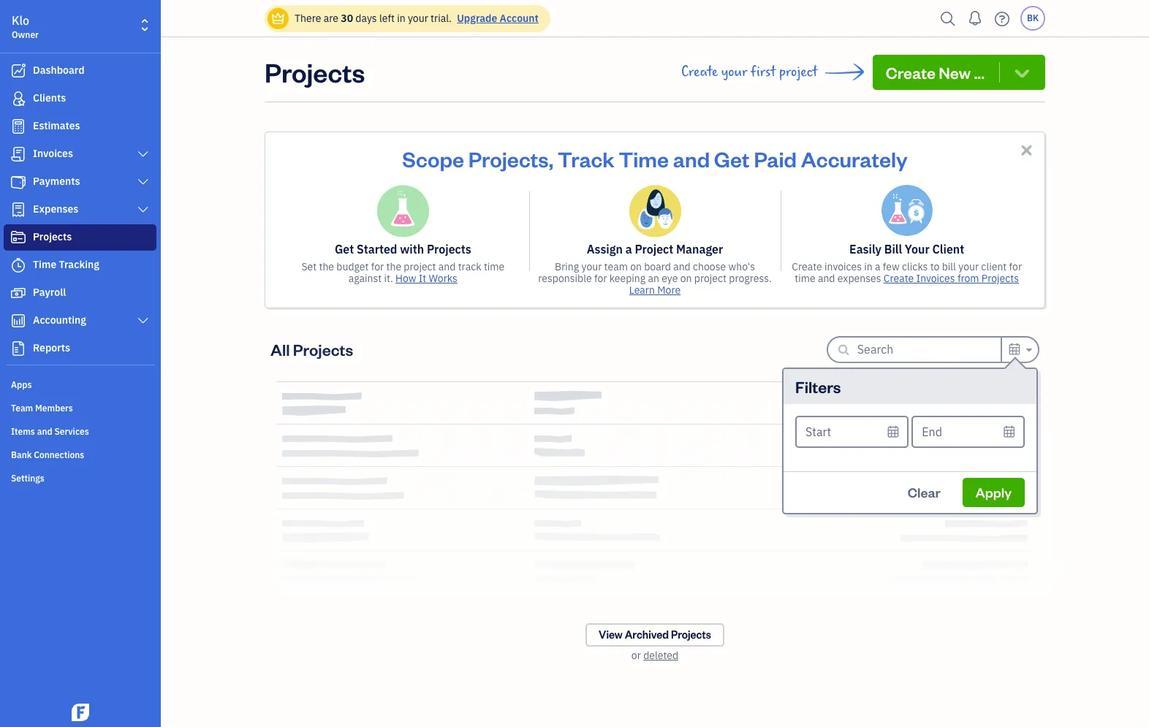 Task type: vqa. For each thing, say whether or not it's contained in the screenshot.
invoices
yes



Task type: describe. For each thing, give the bounding box(es) containing it.
responsible
[[538, 272, 592, 285]]

projects,
[[469, 145, 554, 173]]

view
[[599, 628, 623, 642]]

main element
[[0, 0, 197, 728]]

team
[[11, 403, 33, 414]]

notifications image
[[964, 4, 987, 33]]

and inside set the budget for the project and track time against it.
[[439, 260, 456, 274]]

0 vertical spatial time
[[619, 145, 669, 173]]

in inside create invoices in a few clicks to bill your client for time and expenses
[[865, 260, 873, 274]]

calendar image
[[1008, 340, 1022, 358]]

30
[[341, 12, 353, 25]]

1 the from the left
[[319, 260, 334, 274]]

bk
[[1027, 12, 1039, 23]]

bank connections link
[[4, 444, 157, 466]]

and inside create invoices in a few clicks to bill your client for time and expenses
[[818, 272, 836, 285]]

track
[[458, 260, 482, 274]]

it
[[419, 272, 427, 285]]

reports
[[33, 342, 70, 355]]

1 horizontal spatial on
[[681, 272, 692, 285]]

caretdown image
[[1025, 341, 1033, 359]]

project image
[[10, 230, 27, 245]]

budget
[[337, 260, 369, 274]]

assign a project manager image
[[629, 185, 681, 238]]

works
[[429, 272, 458, 285]]

a inside assign a project manager bring your team on board and choose who's responsible for keeping an eye on project progress. learn more
[[626, 242, 632, 257]]

upgrade account link
[[454, 12, 539, 25]]

first
[[751, 64, 776, 80]]

projects up track on the left top of page
[[427, 242, 472, 257]]

learn
[[630, 284, 655, 297]]

estimate image
[[10, 119, 27, 134]]

dashboard image
[[10, 64, 27, 78]]

reports link
[[4, 336, 157, 362]]

items
[[11, 426, 35, 437]]

bk button
[[1021, 6, 1046, 31]]

create for create your first project
[[682, 64, 718, 80]]

payments link
[[4, 169, 157, 195]]

chevrondown image
[[1012, 62, 1033, 83]]

left
[[380, 12, 395, 25]]

owner
[[12, 29, 39, 40]]

create for create invoices from projects
[[884, 272, 914, 285]]

with
[[400, 242, 424, 257]]

items and services
[[11, 426, 89, 437]]

bill
[[885, 242, 903, 257]]

team members
[[11, 403, 73, 414]]

client
[[982, 260, 1007, 274]]

for inside assign a project manager bring your team on board and choose who's responsible for keeping an eye on project progress. learn more
[[595, 272, 607, 285]]

and up assign a project manager image
[[673, 145, 710, 173]]

clients
[[33, 91, 66, 105]]

and inside main element
[[37, 426, 52, 437]]

deleted link
[[644, 649, 679, 663]]

create for create invoices in a few clicks to bill your client for time and expenses
[[792, 260, 823, 274]]

get started with projects
[[335, 242, 472, 257]]

…
[[974, 62, 985, 83]]

account
[[500, 12, 539, 25]]

assign a project manager bring your team on board and choose who's responsible for keeping an eye on project progress. learn more
[[538, 242, 772, 297]]

report image
[[10, 342, 27, 356]]

Start date in MM/DD/YYYY format text field
[[796, 416, 909, 448]]

chevron large down image
[[136, 315, 150, 327]]

days
[[356, 12, 377, 25]]

payment image
[[10, 175, 27, 189]]

archived
[[625, 628, 669, 642]]

from
[[958, 272, 980, 285]]

klo
[[12, 13, 29, 28]]

there are 30 days left in your trial. upgrade account
[[295, 12, 539, 25]]

invoice image
[[10, 147, 27, 162]]

choose
[[693, 260, 726, 274]]

chart image
[[10, 314, 27, 328]]

client image
[[10, 91, 27, 106]]

create for create new …
[[886, 62, 936, 83]]

time inside main element
[[33, 258, 56, 271]]

who's
[[729, 260, 755, 274]]

bill
[[942, 260, 957, 274]]

1 vertical spatial invoices
[[917, 272, 956, 285]]

there
[[295, 12, 321, 25]]

filters
[[796, 376, 841, 397]]

expense image
[[10, 203, 27, 217]]

klo owner
[[12, 13, 39, 40]]

started
[[357, 242, 397, 257]]

an
[[648, 272, 660, 285]]

clients link
[[4, 86, 157, 112]]

settings link
[[4, 467, 157, 489]]

how
[[396, 272, 416, 285]]

project inside assign a project manager bring your team on board and choose who's responsible for keeping an eye on project progress. learn more
[[695, 272, 727, 285]]

payroll
[[33, 286, 66, 299]]

estimates
[[33, 119, 80, 132]]

apply
[[976, 484, 1012, 501]]

view archived projects link
[[586, 624, 725, 647]]

payments
[[33, 175, 80, 188]]

clear button
[[895, 478, 954, 507]]

create invoices from projects
[[884, 272, 1020, 285]]

2 the from the left
[[387, 260, 402, 274]]

it.
[[384, 272, 393, 285]]



Task type: locate. For each thing, give the bounding box(es) containing it.
tracking
[[59, 258, 99, 271]]

dashboard link
[[4, 58, 157, 84]]

upgrade
[[457, 12, 498, 25]]

close image
[[1019, 142, 1036, 159]]

in down easily
[[865, 260, 873, 274]]

chevron large down image for expenses
[[136, 204, 150, 216]]

members
[[35, 403, 73, 414]]

project down manager at the top right of page
[[695, 272, 727, 285]]

a inside create invoices in a few clicks to bill your client for time and expenses
[[875, 260, 881, 274]]

time left invoices
[[795, 272, 816, 285]]

1 vertical spatial chevron large down image
[[136, 176, 150, 188]]

0 horizontal spatial time
[[484, 260, 505, 274]]

End date in MM/DD/YYYY format text field
[[912, 416, 1025, 448]]

and left expenses
[[818, 272, 836, 285]]

1 horizontal spatial invoices
[[917, 272, 956, 285]]

2 vertical spatial chevron large down image
[[136, 204, 150, 216]]

for inside set the budget for the project and track time against it.
[[371, 260, 384, 274]]

time up assign a project manager image
[[619, 145, 669, 173]]

for right client
[[1010, 260, 1022, 274]]

time tracking link
[[4, 252, 157, 279]]

for left 'it.'
[[371, 260, 384, 274]]

accounting
[[33, 314, 86, 327]]

invoices
[[825, 260, 862, 274]]

estimates link
[[4, 113, 157, 140]]

1 vertical spatial a
[[875, 260, 881, 274]]

chevron large down image down payments link
[[136, 204, 150, 216]]

projects down 'there'
[[265, 55, 365, 89]]

create inside dropdown button
[[886, 62, 936, 83]]

time
[[619, 145, 669, 173], [33, 258, 56, 271]]

get started with projects image
[[377, 185, 430, 238]]

a up team
[[626, 242, 632, 257]]

1 horizontal spatial a
[[875, 260, 881, 274]]

manager
[[677, 242, 723, 257]]

chevron large down image
[[136, 148, 150, 160], [136, 176, 150, 188], [136, 204, 150, 216]]

invoices inside main element
[[33, 147, 73, 160]]

set
[[302, 260, 317, 274]]

to
[[931, 260, 940, 274]]

in
[[397, 12, 406, 25], [865, 260, 873, 274]]

and inside assign a project manager bring your team on board and choose who's responsible for keeping an eye on project progress. learn more
[[674, 260, 691, 274]]

apps
[[11, 380, 32, 391]]

create new …
[[886, 62, 985, 83]]

create your first project
[[682, 64, 818, 80]]

progress.
[[729, 272, 772, 285]]

projects right the all
[[293, 339, 353, 360]]

projects link
[[4, 225, 157, 251]]

1 horizontal spatial for
[[595, 272, 607, 285]]

1 horizontal spatial get
[[714, 145, 750, 173]]

crown image
[[271, 11, 286, 26]]

all
[[271, 339, 290, 360]]

on right team
[[631, 260, 642, 274]]

freshbooks image
[[69, 704, 92, 722]]

projects inside main element
[[33, 230, 72, 244]]

Search text field
[[858, 338, 1001, 361]]

board
[[644, 260, 671, 274]]

0 horizontal spatial project
[[404, 260, 436, 274]]

1 chevron large down image from the top
[[136, 148, 150, 160]]

bring
[[555, 260, 579, 274]]

the right the set
[[319, 260, 334, 274]]

time
[[484, 260, 505, 274], [795, 272, 816, 285]]

settings
[[11, 473, 44, 484]]

items and services link
[[4, 421, 157, 442]]

your left trial.
[[408, 12, 428, 25]]

1 vertical spatial time
[[33, 258, 56, 271]]

create left new
[[886, 62, 936, 83]]

1 horizontal spatial project
[[695, 272, 727, 285]]

how it works
[[396, 272, 458, 285]]

0 horizontal spatial for
[[371, 260, 384, 274]]

0 horizontal spatial on
[[631, 260, 642, 274]]

chevron large down image for payments
[[136, 176, 150, 188]]

0 horizontal spatial the
[[319, 260, 334, 274]]

or
[[632, 649, 641, 663]]

paid
[[754, 145, 797, 173]]

for left keeping
[[595, 272, 607, 285]]

0 horizontal spatial invoices
[[33, 147, 73, 160]]

0 vertical spatial in
[[397, 12, 406, 25]]

a
[[626, 242, 632, 257], [875, 260, 881, 274]]

time right timer icon
[[33, 258, 56, 271]]

2 horizontal spatial project
[[780, 64, 818, 80]]

connections
[[34, 450, 84, 461]]

bank connections
[[11, 450, 84, 461]]

create
[[886, 62, 936, 83], [682, 64, 718, 80], [792, 260, 823, 274], [884, 272, 914, 285]]

0 horizontal spatial get
[[335, 242, 354, 257]]

chevron large down image inside invoices link
[[136, 148, 150, 160]]

and left track on the left top of page
[[439, 260, 456, 274]]

3 chevron large down image from the top
[[136, 204, 150, 216]]

chevron large down image for invoices
[[136, 148, 150, 160]]

projects up deleted
[[671, 628, 712, 642]]

in right left
[[397, 12, 406, 25]]

trial.
[[431, 12, 452, 25]]

create inside create invoices in a few clicks to bill your client for time and expenses
[[792, 260, 823, 274]]

1 vertical spatial in
[[865, 260, 873, 274]]

time right track on the left top of page
[[484, 260, 505, 274]]

project inside set the budget for the project and track time against it.
[[404, 260, 436, 274]]

your inside create invoices in a few clicks to bill your client for time and expenses
[[959, 260, 979, 274]]

for inside create invoices in a few clicks to bill your client for time and expenses
[[1010, 260, 1022, 274]]

create invoices in a few clicks to bill your client for time and expenses
[[792, 260, 1022, 285]]

create left first
[[682, 64, 718, 80]]

0 vertical spatial invoices
[[33, 147, 73, 160]]

0 horizontal spatial in
[[397, 12, 406, 25]]

services
[[54, 426, 89, 437]]

projects down expenses
[[33, 230, 72, 244]]

clear
[[908, 484, 941, 501]]

expenses link
[[4, 197, 157, 223]]

1 horizontal spatial in
[[865, 260, 873, 274]]

timer image
[[10, 258, 27, 273]]

money image
[[10, 286, 27, 301]]

chevron large down image up payments link
[[136, 148, 150, 160]]

expenses
[[838, 272, 882, 285]]

scope projects, track time and get paid accurately
[[402, 145, 908, 173]]

accounting link
[[4, 308, 157, 334]]

projects right from
[[982, 272, 1020, 285]]

search image
[[937, 8, 960, 30]]

chevron large down image up expenses link
[[136, 176, 150, 188]]

create down bill
[[884, 272, 914, 285]]

project
[[780, 64, 818, 80], [404, 260, 436, 274], [695, 272, 727, 285]]

new
[[939, 62, 971, 83]]

1 horizontal spatial the
[[387, 260, 402, 274]]

projects
[[265, 55, 365, 89], [33, 230, 72, 244], [427, 242, 472, 257], [982, 272, 1020, 285], [293, 339, 353, 360], [671, 628, 712, 642]]

team members link
[[4, 397, 157, 419]]

0 horizontal spatial time
[[33, 258, 56, 271]]

0 vertical spatial get
[[714, 145, 750, 173]]

2 chevron large down image from the top
[[136, 176, 150, 188]]

0 horizontal spatial a
[[626, 242, 632, 257]]

view archived projects or deleted
[[599, 628, 712, 663]]

0 vertical spatial chevron large down image
[[136, 148, 150, 160]]

your right bill
[[959, 260, 979, 274]]

the down get started with projects
[[387, 260, 402, 274]]

keeping
[[610, 272, 646, 285]]

deleted
[[644, 649, 679, 663]]

scope
[[402, 145, 464, 173]]

chevron large down image inside expenses link
[[136, 204, 150, 216]]

2 horizontal spatial for
[[1010, 260, 1022, 274]]

1 horizontal spatial time
[[795, 272, 816, 285]]

dashboard
[[33, 64, 85, 77]]

bank
[[11, 450, 32, 461]]

invoices link
[[4, 141, 157, 167]]

projects inside view archived projects or deleted
[[671, 628, 712, 642]]

payroll link
[[4, 280, 157, 306]]

easily
[[850, 242, 882, 257]]

1 horizontal spatial time
[[619, 145, 669, 173]]

eye
[[662, 272, 678, 285]]

your
[[408, 12, 428, 25], [722, 64, 748, 80], [582, 260, 602, 274], [959, 260, 979, 274]]

project down with
[[404, 260, 436, 274]]

go to help image
[[991, 8, 1014, 30]]

expenses
[[33, 203, 78, 216]]

create left invoices
[[792, 260, 823, 274]]

on
[[631, 260, 642, 274], [681, 272, 692, 285]]

on right eye
[[681, 272, 692, 285]]

against
[[349, 272, 382, 285]]

and right items
[[37, 426, 52, 437]]

project right first
[[780, 64, 818, 80]]

your left first
[[722, 64, 748, 80]]

and right board
[[674, 260, 691, 274]]

0 vertical spatial a
[[626, 242, 632, 257]]

easily bill your client image
[[882, 185, 933, 236]]

accurately
[[801, 145, 908, 173]]

easily bill your client
[[850, 242, 965, 257]]

client
[[933, 242, 965, 257]]

a left few
[[875, 260, 881, 274]]

your down assign at top
[[582, 260, 602, 274]]

your inside assign a project manager bring your team on board and choose who's responsible for keeping an eye on project progress. learn more
[[582, 260, 602, 274]]

are
[[324, 12, 339, 25]]

apply button
[[963, 478, 1025, 507]]

get left paid
[[714, 145, 750, 173]]

get up budget
[[335, 242, 354, 257]]

few
[[883, 260, 900, 274]]

track
[[558, 145, 615, 173]]

set the budget for the project and track time against it.
[[302, 260, 505, 285]]

apps link
[[4, 374, 157, 396]]

assign
[[587, 242, 623, 257]]

time inside create invoices in a few clicks to bill your client for time and expenses
[[795, 272, 816, 285]]

time inside set the budget for the project and track time against it.
[[484, 260, 505, 274]]

1 vertical spatial get
[[335, 242, 354, 257]]



